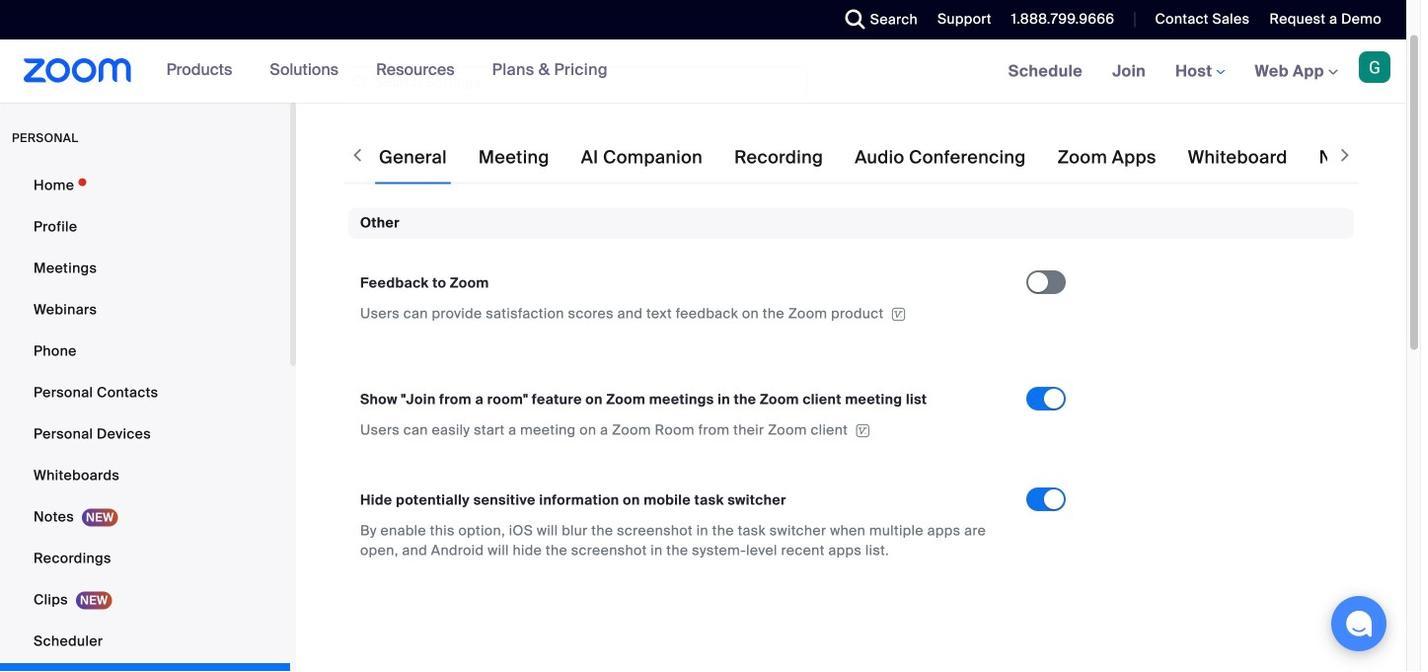 Task type: describe. For each thing, give the bounding box(es) containing it.
personal menu menu
[[0, 166, 290, 671]]

tabs of my account settings page tab list
[[375, 130, 1422, 185]]

1 application from the top
[[360, 304, 1009, 324]]

support version for feedback to zoom image
[[889, 308, 909, 321]]

meetings navigation
[[994, 39, 1407, 104]]

profile picture image
[[1359, 51, 1391, 83]]

zoom logo image
[[24, 58, 132, 83]]

open chat image
[[1346, 610, 1373, 638]]

scroll left image
[[348, 146, 367, 165]]

product information navigation
[[152, 39, 623, 103]]



Task type: vqa. For each thing, say whether or not it's contained in the screenshot.
Open chat image
yes



Task type: locate. For each thing, give the bounding box(es) containing it.
support version for show "join from a room" feature on zoom meetings in the zoom client meeting list image
[[853, 424, 873, 438]]

2 application from the top
[[360, 420, 1009, 440]]

scroll right image
[[1336, 146, 1355, 165]]

banner
[[0, 39, 1407, 104]]

1 vertical spatial application
[[360, 420, 1009, 440]]

Search Settings text field
[[344, 67, 808, 98]]

0 vertical spatial application
[[360, 304, 1009, 324]]

other element
[[348, 208, 1354, 584]]

application
[[360, 304, 1009, 324], [360, 420, 1009, 440]]



